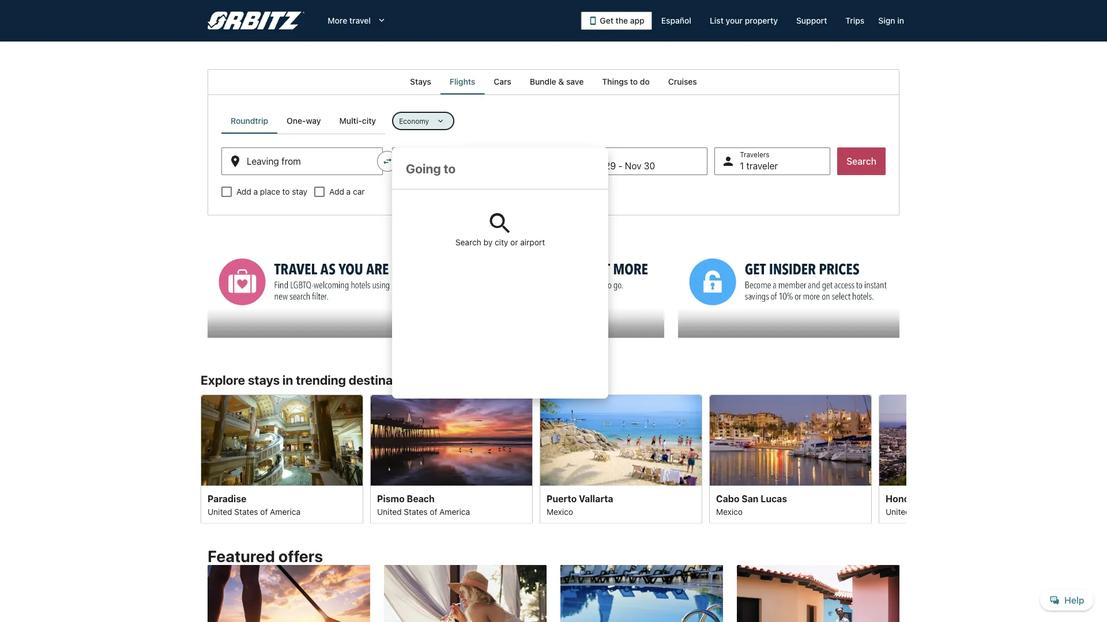 Task type: locate. For each thing, give the bounding box(es) containing it.
1 united from the left
[[208, 507, 232, 517]]

1 horizontal spatial city
[[495, 238, 508, 247]]

to left stay
[[282, 187, 290, 197]]

1 vertical spatial tab list
[[221, 108, 385, 134]]

support link
[[787, 10, 837, 31]]

cabo
[[716, 494, 740, 505]]

one-way link
[[278, 108, 330, 134]]

in inside featured offers main content
[[283, 373, 293, 388]]

place
[[260, 187, 280, 197]]

1 horizontal spatial in
[[898, 16, 904, 25]]

0 horizontal spatial search
[[456, 238, 482, 247]]

tab list containing stays
[[208, 69, 900, 95]]

swap origin and destination values image
[[382, 156, 393, 167]]

0 horizontal spatial america
[[270, 507, 301, 517]]

states inside paradise united states of america
[[234, 507, 258, 517]]

search inside search button
[[847, 156, 877, 167]]

1 states from the left
[[234, 507, 258, 517]]

2 a from the left
[[346, 187, 351, 197]]

in inside "dropdown button"
[[898, 16, 904, 25]]

in right sign
[[898, 16, 904, 25]]

add left place
[[236, 187, 251, 197]]

search for search by city or airport
[[456, 238, 482, 247]]

1 horizontal spatial add
[[329, 187, 344, 197]]

0 vertical spatial search
[[847, 156, 877, 167]]

america
[[270, 507, 301, 517], [440, 507, 470, 517], [948, 507, 979, 517]]

states down paradise
[[234, 507, 258, 517]]

featured offers
[[208, 547, 323, 566]]

0 vertical spatial tab list
[[208, 69, 900, 95]]

united
[[208, 507, 232, 517], [377, 507, 402, 517], [886, 507, 911, 517]]

0 vertical spatial to
[[630, 77, 638, 87]]

economy
[[399, 117, 429, 125]]

of inside honolulu united states of america
[[939, 507, 946, 517]]

1 horizontal spatial of
[[430, 507, 437, 517]]

2 states from the left
[[404, 507, 428, 517]]

mexico inside puerto vallarta mexico
[[547, 507, 573, 517]]

2 horizontal spatial america
[[948, 507, 979, 517]]

2 horizontal spatial states
[[913, 507, 936, 517]]

in
[[898, 16, 904, 25], [283, 373, 293, 388]]

city inside "link"
[[362, 116, 376, 126]]

1 of from the left
[[260, 507, 268, 517]]

0 horizontal spatial mexico
[[547, 507, 573, 517]]

of
[[260, 507, 268, 517], [430, 507, 437, 517], [939, 507, 946, 517]]

2 united from the left
[[377, 507, 402, 517]]

cruises link
[[659, 69, 706, 95]]

3 united from the left
[[886, 507, 911, 517]]

tab list
[[208, 69, 900, 95], [221, 108, 385, 134]]

more travel
[[328, 16, 371, 25]]

or
[[511, 238, 518, 247]]

1 nov from the left
[[586, 161, 603, 172]]

states for paradise
[[234, 507, 258, 517]]

0 horizontal spatial a
[[254, 187, 258, 197]]

1 horizontal spatial a
[[346, 187, 351, 197]]

sign in
[[879, 16, 904, 25]]

1 mexico from the left
[[547, 507, 573, 517]]

nov
[[586, 161, 603, 172], [625, 161, 642, 172]]

way
[[306, 116, 321, 126]]

united inside honolulu united states of america
[[886, 507, 911, 517]]

traveler
[[747, 161, 778, 172]]

one-
[[287, 116, 306, 126]]

car
[[353, 187, 365, 197]]

mexico
[[547, 507, 573, 517], [716, 507, 743, 517]]

bundle & save
[[530, 77, 584, 87]]

1 horizontal spatial nov
[[625, 161, 642, 172]]

pismo beach united states of america
[[377, 494, 470, 517]]

0 horizontal spatial in
[[283, 373, 293, 388]]

by
[[484, 238, 493, 247]]

do
[[640, 77, 650, 87]]

1 add from the left
[[236, 187, 251, 197]]

1 horizontal spatial mexico
[[716, 507, 743, 517]]

stays
[[248, 373, 280, 388]]

1 vertical spatial in
[[283, 373, 293, 388]]

lucas
[[761, 494, 787, 505]]

airport
[[520, 238, 545, 247]]

to left do
[[630, 77, 638, 87]]

united for honolulu
[[886, 507, 911, 517]]

featured
[[208, 547, 275, 566]]

city
[[362, 116, 376, 126], [495, 238, 508, 247]]

united down honolulu
[[886, 507, 911, 517]]

1 horizontal spatial search
[[847, 156, 877, 167]]

states for honolulu
[[913, 507, 936, 517]]

city left economy
[[362, 116, 376, 126]]

beach
[[407, 494, 435, 505]]

trips
[[846, 16, 865, 25]]

explore
[[201, 373, 245, 388]]

stays link
[[401, 69, 441, 95]]

travel
[[349, 16, 371, 25]]

support
[[797, 16, 827, 25]]

show previous card image
[[194, 453, 208, 467]]

1 a from the left
[[254, 187, 258, 197]]

search
[[847, 156, 877, 167], [456, 238, 482, 247]]

0 horizontal spatial add
[[236, 187, 251, 197]]

0 horizontal spatial united
[[208, 507, 232, 517]]

mexico down cabo
[[716, 507, 743, 517]]

states down beach
[[404, 507, 428, 517]]

things to do
[[602, 77, 650, 87]]

featured offers region
[[201, 541, 907, 623]]

sign
[[879, 16, 896, 25]]

show next card image
[[900, 453, 914, 467]]

to
[[630, 77, 638, 87], [282, 187, 290, 197]]

0 horizontal spatial nov
[[586, 161, 603, 172]]

united inside paradise united states of america
[[208, 507, 232, 517]]

america inside paradise united states of america
[[270, 507, 301, 517]]

2 horizontal spatial united
[[886, 507, 911, 517]]

mexico down puerto
[[547, 507, 573, 517]]

add
[[236, 187, 251, 197], [329, 187, 344, 197]]

nov right the -
[[625, 161, 642, 172]]

of for honolulu
[[939, 507, 946, 517]]

add left car on the left top of the page
[[329, 187, 344, 197]]

states inside honolulu united states of america
[[913, 507, 936, 517]]

makiki - lower punchbowl - tantalus showing landscape views, a sunset and a city image
[[879, 395, 1042, 486]]

1 horizontal spatial states
[[404, 507, 428, 517]]

1 horizontal spatial america
[[440, 507, 470, 517]]

2 of from the left
[[430, 507, 437, 517]]

1 vertical spatial to
[[282, 187, 290, 197]]

america inside honolulu united states of america
[[948, 507, 979, 517]]

1 america from the left
[[270, 507, 301, 517]]

0 horizontal spatial city
[[362, 116, 376, 126]]

city left or
[[495, 238, 508, 247]]

a left car on the left top of the page
[[346, 187, 351, 197]]

0 horizontal spatial states
[[234, 507, 258, 517]]

a
[[254, 187, 258, 197], [346, 187, 351, 197]]

honolulu united states of america
[[886, 494, 979, 517]]

Going to text field
[[392, 148, 609, 189]]

3 america from the left
[[948, 507, 979, 517]]

2 mexico from the left
[[716, 507, 743, 517]]

1 traveler
[[740, 161, 778, 172]]

in right stays
[[283, 373, 293, 388]]

0 vertical spatial in
[[898, 16, 904, 25]]

united down pismo
[[377, 507, 402, 517]]

a for place
[[254, 187, 258, 197]]

2 america from the left
[[440, 507, 470, 517]]

download the app button image
[[589, 16, 598, 25]]

nov 29 - nov 30 button
[[561, 148, 708, 175]]

las vegas featuring interior views image
[[201, 395, 363, 486]]

stay
[[292, 187, 308, 197]]

united down paradise
[[208, 507, 232, 517]]

multi-
[[340, 116, 362, 126]]

0 horizontal spatial of
[[260, 507, 268, 517]]

3 of from the left
[[939, 507, 946, 517]]

cars
[[494, 77, 511, 87]]

1 vertical spatial search
[[456, 238, 482, 247]]

get the app
[[600, 16, 645, 25]]

1 horizontal spatial united
[[377, 507, 402, 517]]

add for add a car
[[329, 187, 344, 197]]

0 vertical spatial city
[[362, 116, 376, 126]]

states down honolulu
[[913, 507, 936, 517]]

app
[[630, 16, 645, 25]]

get
[[600, 16, 614, 25]]

save
[[566, 77, 584, 87]]

nov left 29
[[586, 161, 603, 172]]

2 add from the left
[[329, 187, 344, 197]]

2 horizontal spatial of
[[939, 507, 946, 517]]

states
[[234, 507, 258, 517], [404, 507, 428, 517], [913, 507, 936, 517]]

3 states from the left
[[913, 507, 936, 517]]

a left place
[[254, 187, 258, 197]]

of inside paradise united states of america
[[260, 507, 268, 517]]

multi-city link
[[330, 108, 385, 134]]



Task type: vqa. For each thing, say whether or not it's contained in the screenshot.
the in inside the Featured offers Main Content
yes



Task type: describe. For each thing, give the bounding box(es) containing it.
a for car
[[346, 187, 351, 197]]

more travel button
[[319, 10, 396, 31]]

honolulu
[[886, 494, 926, 505]]

featured offers main content
[[0, 69, 1107, 623]]

cabo san lucas mexico
[[716, 494, 787, 517]]

get the app link
[[581, 12, 652, 30]]

search by city or airport
[[456, 238, 545, 247]]

add for add a place to stay
[[236, 187, 251, 197]]

bundle & save link
[[521, 69, 593, 95]]

america for honolulu
[[948, 507, 979, 517]]

explore stays in trending destinations
[[201, 373, 422, 388]]

marina cabo san lucas which includes a marina, a coastal town and night scenes image
[[709, 395, 872, 486]]

nov 29 - nov 30
[[586, 161, 655, 172]]

america inside pismo beach united states of america
[[440, 507, 470, 517]]

roundtrip
[[231, 116, 268, 126]]

trending
[[296, 373, 346, 388]]

of inside pismo beach united states of america
[[430, 507, 437, 517]]

pismo
[[377, 494, 405, 505]]

one-way
[[287, 116, 321, 126]]

flights link
[[441, 69, 485, 95]]

add a car
[[329, 187, 365, 197]]

cruises
[[668, 77, 697, 87]]

property
[[745, 16, 778, 25]]

list your property
[[710, 16, 778, 25]]

1 vertical spatial city
[[495, 238, 508, 247]]

roundtrip link
[[221, 108, 278, 134]]

1
[[740, 161, 744, 172]]

trips link
[[837, 10, 874, 31]]

your
[[726, 16, 743, 25]]

1 horizontal spatial to
[[630, 77, 638, 87]]

destinations
[[349, 373, 422, 388]]

-
[[619, 161, 623, 172]]

cars link
[[485, 69, 521, 95]]

san
[[742, 494, 759, 505]]

paradise united states of america
[[208, 494, 301, 517]]

search button
[[838, 148, 886, 175]]

mexico inside cabo san lucas mexico
[[716, 507, 743, 517]]

2 nov from the left
[[625, 161, 642, 172]]

offers
[[278, 547, 323, 566]]

more
[[328, 16, 347, 25]]

orbitz logo image
[[208, 12, 305, 30]]

things to do link
[[593, 69, 659, 95]]

&
[[559, 77, 564, 87]]

1 traveler button
[[715, 148, 831, 175]]

tab list containing roundtrip
[[221, 108, 385, 134]]

economy button
[[392, 112, 454, 130]]

29
[[605, 161, 616, 172]]

the
[[616, 16, 628, 25]]

list your property link
[[701, 10, 787, 31]]

search for search
[[847, 156, 877, 167]]

of for paradise
[[260, 507, 268, 517]]

vallarta
[[579, 494, 613, 505]]

español
[[661, 16, 692, 25]]

things
[[602, 77, 628, 87]]

bundle
[[530, 77, 556, 87]]

puerto vallarta mexico
[[547, 494, 613, 517]]

stays
[[410, 77, 431, 87]]

puerto
[[547, 494, 577, 505]]

add a place to stay
[[236, 187, 308, 197]]

paradise
[[208, 494, 246, 505]]

sign in button
[[874, 10, 909, 31]]

español button
[[652, 10, 701, 31]]

0 horizontal spatial to
[[282, 187, 290, 197]]

states inside pismo beach united states of america
[[404, 507, 428, 517]]

puerto vallarta showing a beach, general coastal views and kayaking or canoeing image
[[540, 395, 703, 486]]

united for paradise
[[208, 507, 232, 517]]

list
[[710, 16, 724, 25]]

america for paradise
[[270, 507, 301, 517]]

30
[[644, 161, 655, 172]]

united inside pismo beach united states of america
[[377, 507, 402, 517]]

pismo beach featuring a sunset, views and tropical scenes image
[[370, 395, 533, 486]]

multi-city
[[340, 116, 376, 126]]

flights
[[450, 77, 475, 87]]



